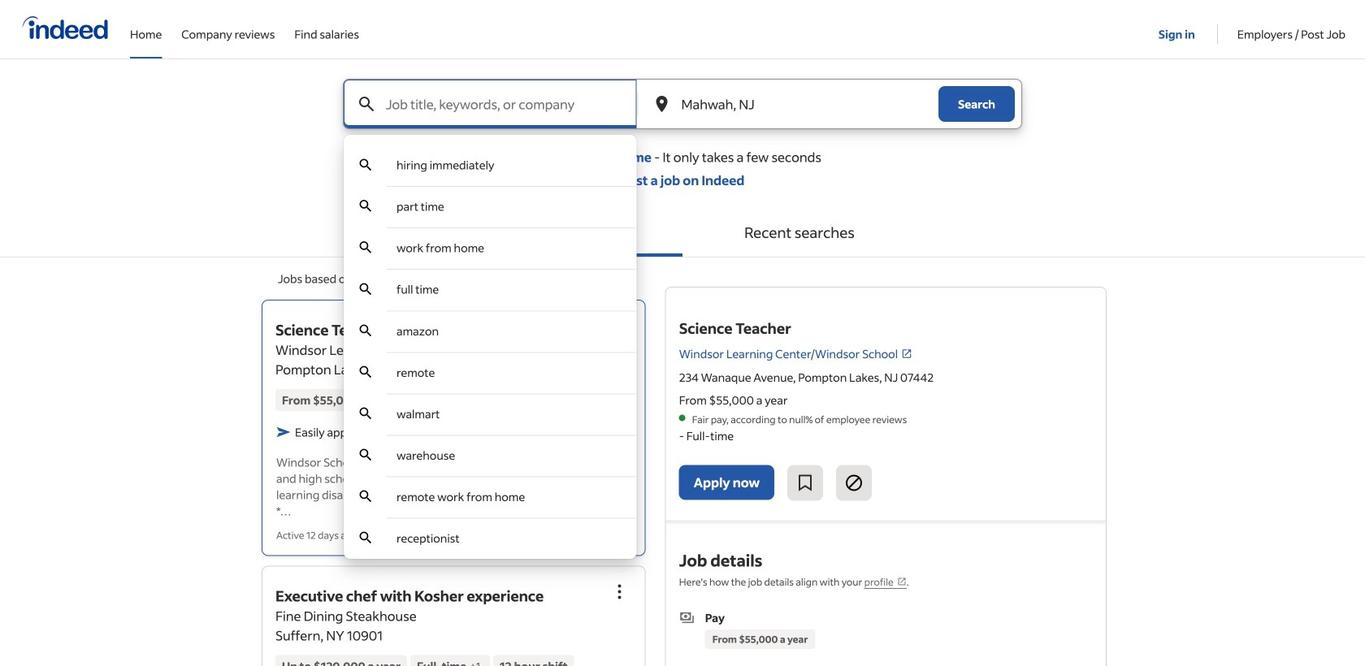 Task type: locate. For each thing, give the bounding box(es) containing it.
tab list
[[0, 208, 1365, 258]]

main content
[[0, 79, 1365, 666]]

group
[[602, 308, 638, 344]]

None search field
[[330, 79, 1035, 559]]

Edit location text field
[[678, 80, 906, 128]]

job preferences (opens in a new window) image
[[897, 577, 907, 587]]



Task type: describe. For each thing, give the bounding box(es) containing it.
windsor learning center/windsor school (opens in a new tab) image
[[901, 348, 913, 359]]

search: Job title, keywords, or company text field
[[383, 80, 637, 128]]

not interested image
[[844, 473, 864, 493]]

save this job image
[[796, 473, 815, 493]]

search suggestions list box
[[344, 145, 637, 559]]

job actions for executive chef with kosher experience is collapsed image
[[610, 582, 630, 602]]



Task type: vqa. For each thing, say whether or not it's contained in the screenshot.
the Job actions for Registered Nurse (RN) is collapsed 'IMAGE' at the bottom
no



